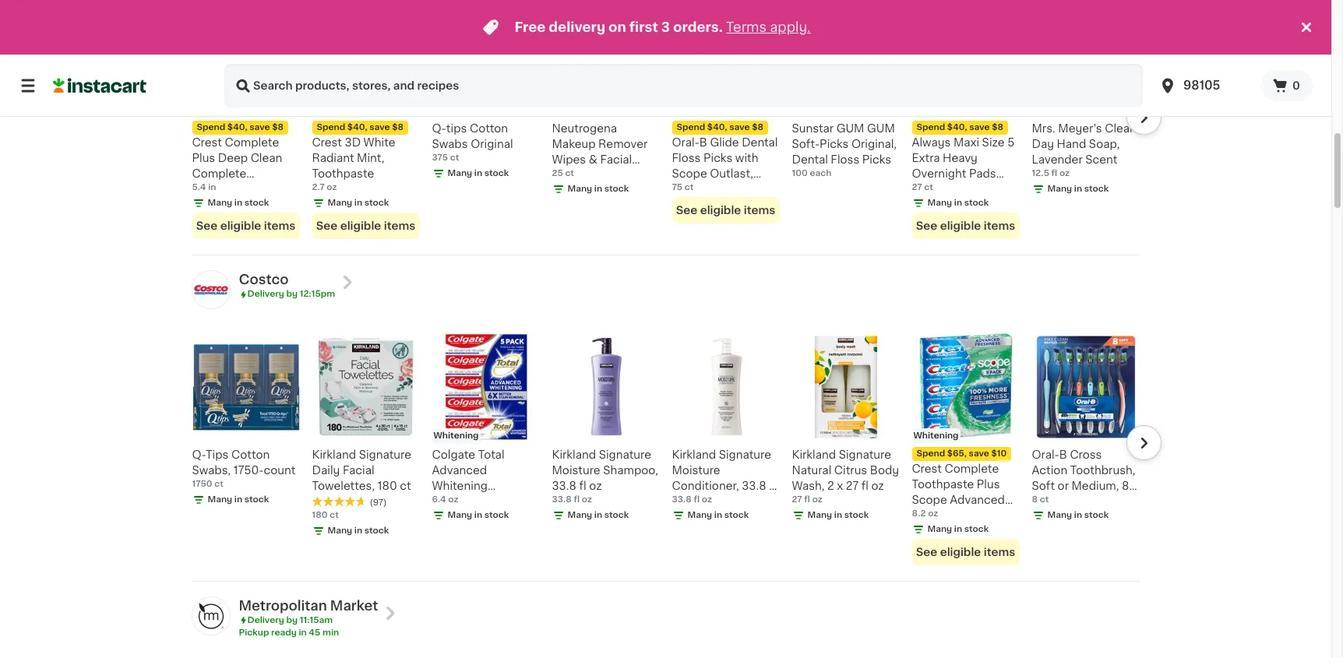 Task type: locate. For each thing, give the bounding box(es) containing it.
advanced
[[432, 465, 487, 476], [950, 495, 1005, 505]]

tips
[[446, 123, 467, 134]]

oz inside kirkland signature moisture conditioner, 33.8 fl oz
[[672, 496, 685, 507]]

$40, inside spend $40, save $8 always maxi size 5 extra heavy overnight pads with wings
[[947, 123, 967, 132]]

0 horizontal spatial 27
[[792, 495, 802, 504]]

0 vertical spatial cotton
[[470, 123, 508, 134]]

45
[[309, 629, 320, 637]]

&
[[589, 155, 598, 165]]

whitening up 'colgate'
[[434, 431, 479, 440]]

see down with
[[916, 221, 937, 232]]

scope
[[672, 169, 707, 179], [912, 495, 947, 505]]

signature inside kirkland signature moisture conditioner, 33.8 fl oz
[[719, 449, 771, 460]]

kirkland signature daily facial towelettes, 180 ct
[[312, 449, 411, 491]]

2 $40, from the left
[[347, 123, 367, 132]]

1 horizontal spatial facial
[[600, 155, 632, 165]]

many down 12.5
[[1047, 185, 1072, 194]]

$40, up glide
[[707, 123, 727, 132]]

by for 11:15am
[[286, 616, 298, 625]]

q- inside q-tips cotton swabs original 375 ct
[[432, 123, 446, 134]]

$8 inside spend $40, save $8 always maxi size 5 extra heavy overnight pads with wings
[[992, 123, 1003, 132]]

None search field
[[224, 64, 1143, 108]]

spend inside spend $40, save $8 oral-b glide dental floss picks with scope outlast, mint
[[677, 123, 705, 132]]

advanced inside colgate total advanced whitening toothpaste, 6.4 oz, 5 count
[[432, 465, 487, 476]]

6.4
[[432, 495, 446, 504], [500, 496, 517, 507]]

eligible down the wings
[[940, 221, 981, 232]]

1 horizontal spatial 6.4
[[500, 496, 517, 507]]

2 horizontal spatial crest
[[912, 463, 942, 474]]

free delivery on first 3 orders. terms apply.
[[515, 21, 811, 34]]

crest inside spend $40, save $8 crest 3d white radiant mint, toothpaste 2.7 oz
[[312, 137, 342, 148]]

save for 5
[[969, 123, 990, 132]]

see eligible items for oral-b glide dental floss picks with scope outlast, mint
[[676, 205, 775, 216]]

2 delivery from the top
[[247, 616, 284, 625]]

1 item carousel region from the top
[[170, 1, 1161, 249]]

apply.
[[770, 21, 811, 34]]

items down pads
[[984, 221, 1015, 232]]

moisture inside kirkland signature moisture conditioner, 33.8 fl oz
[[672, 465, 720, 476]]

25
[[552, 169, 563, 178]]

1 horizontal spatial floss
[[831, 155, 860, 165]]

see for crest complete plus deep clean complete whitening toothpaste, effervescent mint
[[196, 221, 218, 232]]

0 vertical spatial clean
[[1105, 123, 1137, 134]]

2 item carousel region from the top
[[170, 327, 1161, 575]]

citrus
[[834, 465, 867, 476]]

cotton for 1750-
[[231, 449, 270, 460]]

1 $8 from the left
[[272, 123, 284, 132]]

1 vertical spatial delivery
[[247, 616, 284, 625]]

item carousel region containing q-tips cotton swabs original
[[170, 1, 1161, 249]]

items for crest complete toothpaste plus scope advanced active foam, striped, 8.2 oz, 5 ct
[[984, 547, 1015, 558]]

$10
[[991, 449, 1007, 458]]

picks inside spend $40, save $8 oral-b glide dental floss picks with scope outlast, mint
[[703, 153, 733, 164]]

plus inside spend $65, save $10 crest complete toothpaste plus scope advanced active foam, striped, 8.2 oz, 5 ct
[[977, 479, 1000, 490]]

2 horizontal spatial picks
[[862, 155, 891, 165]]

see down 75 ct
[[676, 205, 697, 216]]

180 down towelettes,
[[312, 511, 328, 519]]

1 $40, from the left
[[227, 123, 247, 132]]

many in stock down or
[[1047, 511, 1109, 519]]

outlast,
[[710, 169, 753, 179]]

items down outlast,
[[744, 205, 775, 216]]

many in stock up effervescent
[[208, 199, 269, 208]]

whitening up $65,
[[913, 431, 959, 440]]

1 vertical spatial oral-
[[1032, 449, 1059, 460]]

1 vertical spatial toothpaste
[[912, 479, 974, 490]]

moisture for shampoo,
[[552, 465, 600, 476]]

signature up (97)
[[359, 449, 411, 460]]

each
[[810, 169, 832, 178]]

toothpaste, up effervescent
[[192, 200, 257, 211]]

1 vertical spatial b
[[1059, 449, 1067, 460]]

oral-b cross action toothbrush, soft or medium, 8 ct
[[1032, 449, 1135, 507]]

toothpaste, down 'colgate'
[[432, 496, 497, 507]]

floss
[[672, 153, 701, 164], [831, 155, 860, 165]]

eligible down striped,
[[940, 547, 981, 558]]

scope inside spend $40, save $8 oral-b glide dental floss picks with scope outlast, mint
[[672, 169, 707, 179]]

kirkland for kirkland signature moisture conditioner, 33.8 fl oz
[[672, 449, 716, 460]]

$8 inside spend $40, save $8 crest 3d white radiant mint, toothpaste 2.7 oz
[[392, 123, 404, 132]]

6.4 inside colgate total advanced whitening toothpaste, 6.4 oz, 5 count
[[500, 496, 517, 507]]

towelettes
[[552, 186, 612, 197]]

q- up the swabs
[[432, 123, 446, 134]]

whitening up 3d on the left top of page
[[314, 105, 359, 114]]

1 vertical spatial toothpaste,
[[432, 496, 497, 507]]

fl inside mrs. meyer's clean day hand soap, lavender scent 12.5 fl oz
[[1051, 169, 1057, 178]]

in left 45
[[299, 629, 307, 637]]

8 down "toothbrush,"
[[1122, 481, 1129, 491]]

1 horizontal spatial dental
[[792, 155, 828, 165]]

crest inside spend $40, save $8 crest complete plus deep clean complete whitening toothpaste, effervescent mint
[[192, 137, 222, 148]]

0 vertical spatial item carousel region
[[170, 1, 1161, 249]]

1 vertical spatial advanced
[[950, 495, 1005, 505]]

1 vertical spatial oz,
[[978, 526, 994, 537]]

signature up conditioner,
[[719, 449, 771, 460]]

1 horizontal spatial crest
[[312, 137, 342, 148]]

toothpaste inside spend $65, save $10 crest complete toothpaste plus scope advanced active foam, striped, 8.2 oz, 5 ct
[[912, 479, 974, 490]]

1 horizontal spatial mint
[[672, 184, 696, 195]]

2 moisture from the left
[[672, 465, 720, 476]]

0 horizontal spatial dental
[[742, 137, 778, 148]]

many down "33.8 fl oz"
[[688, 511, 712, 519]]

delivery down costco
[[247, 290, 284, 299]]

1 horizontal spatial toothpaste
[[912, 479, 974, 490]]

swabs
[[432, 139, 468, 150]]

oral-
[[672, 137, 699, 148], [1032, 449, 1059, 460]]

dental up the with at the right of the page
[[742, 137, 778, 148]]

1 vertical spatial scope
[[912, 495, 947, 505]]

$40, inside spend $40, save $8 crest complete plus deep clean complete whitening toothpaste, effervescent mint
[[227, 123, 247, 132]]

1 vertical spatial count
[[442, 512, 474, 523]]

save inside spend $40, save $8 crest 3d white radiant mint, toothpaste 2.7 oz
[[369, 123, 390, 132]]

4 kirkland from the left
[[792, 449, 836, 460]]

see for always maxi size 5 extra heavy overnight pads with wings
[[916, 221, 937, 232]]

1 moisture from the left
[[552, 465, 600, 476]]

2
[[827, 481, 834, 491]]

0 horizontal spatial crest
[[192, 137, 222, 148]]

spend up deep
[[197, 123, 225, 132]]

moisture left shampoo,
[[552, 465, 600, 476]]

delivery by 11:15am
[[247, 616, 333, 625]]

1 horizontal spatial scope
[[912, 495, 947, 505]]

spend inside spend $40, save $8 crest complete plus deep clean complete whitening toothpaste, effervescent mint
[[197, 123, 225, 132]]

1 vertical spatial cotton
[[231, 449, 270, 460]]

picks down the 'sunstar'
[[820, 139, 849, 150]]

by
[[286, 290, 298, 299], [286, 616, 298, 625]]

1 horizontal spatial oral-
[[1032, 449, 1059, 460]]

0 vertical spatial 5
[[1007, 137, 1015, 148]]

items down spend $65, save $10 crest complete toothpaste plus scope advanced active foam, striped, 8.2 oz, 5 ct
[[984, 547, 1015, 558]]

delivery
[[247, 290, 284, 299], [247, 616, 284, 625]]

see eligible items button down outlast,
[[672, 197, 779, 224]]

moisture up conditioner,
[[672, 465, 720, 476]]

6.4 down 'colgate'
[[432, 495, 446, 504]]

3 $40, from the left
[[707, 123, 727, 132]]

5 down 6.4 oz in the left bottom of the page
[[432, 512, 439, 523]]

2 gum from the left
[[867, 123, 895, 134]]

delivery up pickup
[[247, 616, 284, 625]]

market
[[330, 600, 378, 612]]

q- inside q-tips cotton swabs, 1750-count 1750 ct
[[192, 449, 206, 460]]

1 vertical spatial by
[[286, 616, 298, 625]]

sunstar gum gum soft-picks original, dental floss picks 100 each
[[792, 123, 897, 178]]

2 vertical spatial complete
[[945, 463, 999, 474]]

whitening up effervescent
[[192, 184, 248, 195]]

1 vertical spatial plus
[[977, 479, 1000, 490]]

spend inside spend $40, save $8 crest 3d white radiant mint, toothpaste 2.7 oz
[[317, 123, 345, 132]]

0 vertical spatial 27
[[912, 183, 922, 192]]

crest for crest complete plus deep clean complete whitening toothpaste, effervescent mint
[[192, 137, 222, 148]]

spend up always
[[917, 123, 945, 132]]

delivery for delivery by 11:15am
[[247, 616, 284, 625]]

count
[[264, 465, 296, 476], [442, 512, 474, 523]]

scope inside spend $65, save $10 crest complete toothpaste plus scope advanced active foam, striped, 8.2 oz, 5 ct
[[912, 495, 947, 505]]

5 inside spend $65, save $10 crest complete toothpaste plus scope advanced active foam, striped, 8.2 oz, 5 ct
[[996, 526, 1004, 537]]

whitening for crest complete toothpaste plus scope advanced active foam, striped, 8.2 oz, 5 ct
[[913, 431, 959, 440]]

facial inside neutrogena makeup remover wipes & facial cleansing towelettes
[[600, 155, 632, 165]]

$8 inside spend $40, save $8 oral-b glide dental floss picks with scope outlast, mint
[[752, 123, 763, 132]]

q-tips cotton swabs original 375 ct
[[432, 123, 513, 162]]

0
[[1293, 80, 1300, 91]]

1 vertical spatial 8.2
[[958, 526, 975, 537]]

0 vertical spatial toothpaste,
[[192, 200, 257, 211]]

4 signature from the left
[[839, 449, 891, 460]]

1 horizontal spatial moisture
[[672, 465, 720, 476]]

items down mint,
[[384, 221, 415, 232]]

0 horizontal spatial scope
[[672, 169, 707, 179]]

mint inside spend $40, save $8 crest complete plus deep clean complete whitening toothpaste, effervescent mint
[[265, 215, 290, 226]]

1 vertical spatial facial
[[343, 465, 374, 476]]

8 ct
[[1032, 495, 1049, 504]]

1 horizontal spatial 5
[[996, 526, 1004, 537]]

27 ct
[[912, 183, 933, 192]]

ready
[[271, 629, 297, 637]]

moisture inside kirkland signature moisture shampoo, 33.8 fl oz 33.8 fl oz
[[552, 465, 600, 476]]

product group containing crest complete toothpaste plus scope advanced active foam, striped, 8.2 oz, 5 ct
[[912, 333, 1019, 565]]

see eligible items down the foam,
[[916, 547, 1015, 558]]

product group
[[192, 7, 300, 239], [312, 7, 420, 239], [672, 7, 779, 224], [912, 7, 1019, 239], [912, 333, 1019, 565]]

see down "2.7"
[[316, 221, 338, 232]]

extra
[[912, 153, 940, 164]]

scent
[[1085, 155, 1118, 165]]

0 horizontal spatial cotton
[[231, 449, 270, 460]]

0 vertical spatial mint
[[672, 184, 696, 195]]

0 vertical spatial scope
[[672, 169, 707, 179]]

$40, inside spend $40, save $8 oral-b glide dental floss picks with scope outlast, mint
[[707, 123, 727, 132]]

see eligible items button for oral-b glide dental floss picks with scope outlast, mint
[[672, 197, 779, 224]]

180
[[378, 481, 397, 491], [312, 511, 328, 519]]

0 horizontal spatial mint
[[265, 215, 290, 226]]

complete up deep
[[225, 137, 279, 148]]

see eligible items for crest 3d white radiant mint, toothpaste
[[316, 221, 415, 232]]

count left daily
[[264, 465, 296, 476]]

0 horizontal spatial floss
[[672, 153, 701, 164]]

items for always maxi size 5 extra heavy overnight pads with wings
[[984, 221, 1015, 232]]

kirkland inside kirkland signature daily facial towelettes, 180 ct
[[312, 449, 356, 460]]

see eligible items down "2.7"
[[316, 221, 415, 232]]

ct inside q-tips cotton swabs original 375 ct
[[450, 154, 459, 162]]

5 right size
[[1007, 137, 1015, 148]]

save inside spend $65, save $10 crest complete toothpaste plus scope advanced active foam, striped, 8.2 oz, 5 ct
[[969, 449, 989, 458]]

eligible up costco
[[220, 221, 261, 232]]

pads
[[969, 169, 996, 179]]

makeup
[[552, 139, 596, 150]]

conditioner,
[[672, 481, 739, 491]]

0 horizontal spatial oz,
[[520, 496, 536, 507]]

kirkland inside kirkland signature moisture conditioner, 33.8 fl oz
[[672, 449, 716, 460]]

toothpaste inside spend $40, save $8 crest 3d white radiant mint, toothpaste 2.7 oz
[[312, 169, 374, 179]]

free
[[515, 21, 546, 34]]

1 horizontal spatial plus
[[977, 479, 1000, 490]]

whitening for 6.4 oz
[[434, 431, 479, 440]]

1 horizontal spatial 8
[[1122, 481, 1129, 491]]

in down x in the right bottom of the page
[[834, 511, 842, 519]]

0 horizontal spatial toothpaste
[[312, 169, 374, 179]]

2 by from the top
[[286, 616, 298, 625]]

save for radiant
[[369, 123, 390, 132]]

many in stock down "33.8 fl oz"
[[688, 511, 749, 519]]

0 vertical spatial dental
[[742, 137, 778, 148]]

meyer's
[[1058, 123, 1102, 134]]

thick
[[913, 105, 938, 114]]

oz inside mrs. meyer's clean day hand soap, lavender scent 12.5 fl oz
[[1059, 169, 1070, 178]]

signature inside kirkland signature moisture shampoo, 33.8 fl oz 33.8 fl oz
[[599, 449, 651, 460]]

0 vertical spatial by
[[286, 290, 298, 299]]

1 horizontal spatial oz,
[[978, 526, 994, 537]]

eligible for crest complete toothpaste plus scope advanced active foam, striped, 8.2 oz, 5 ct
[[940, 547, 981, 558]]

by for 12:15pm
[[286, 290, 298, 299]]

save for plus
[[969, 449, 989, 458]]

pickup
[[239, 629, 269, 637]]

$40, for 3d
[[347, 123, 367, 132]]

save inside spend $40, save $8 crest complete plus deep clean complete whitening toothpaste, effervescent mint
[[249, 123, 270, 132]]

dental inside sunstar gum gum soft-picks original, dental floss picks 100 each
[[792, 155, 828, 165]]

5 inside spend $40, save $8 always maxi size 5 extra heavy overnight pads with wings
[[1007, 137, 1015, 148]]

ct inside spend $65, save $10 crest complete toothpaste plus scope advanced active foam, striped, 8.2 oz, 5 ct
[[1006, 526, 1018, 537]]

metropolitan
[[239, 600, 327, 612]]

crest for crest complete toothpaste plus scope advanced active foam, striped, 8.2 oz, 5 ct
[[912, 463, 942, 474]]

0 horizontal spatial facial
[[343, 465, 374, 476]]

1 vertical spatial 27
[[846, 481, 859, 491]]

0 vertical spatial plus
[[192, 153, 215, 164]]

see eligible items for crest complete toothpaste plus scope advanced active foam, striped, 8.2 oz, 5 ct
[[916, 547, 1015, 558]]

moisture
[[552, 465, 600, 476], [672, 465, 720, 476]]

wash,
[[792, 481, 825, 491]]

spend $40, save $8 always maxi size 5 extra heavy overnight pads with wings
[[912, 123, 1015, 195]]

1 vertical spatial 8
[[1032, 495, 1038, 504]]

dental inside spend $40, save $8 oral-b glide dental floss picks with scope outlast, mint
[[742, 137, 778, 148]]

complete down $65,
[[945, 463, 999, 474]]

eligible down outlast,
[[700, 205, 741, 216]]

1 vertical spatial 5
[[432, 512, 439, 523]]

spend $40, save $8 crest 3d white radiant mint, toothpaste 2.7 oz
[[312, 123, 404, 192]]

b up action
[[1059, 449, 1067, 460]]

mint inside spend $40, save $8 oral-b glide dental floss picks with scope outlast, mint
[[672, 184, 696, 195]]

kirkland for kirkland signature natural citrus body wash, 2 x 27 fl oz 27 fl oz
[[792, 449, 836, 460]]

0 horizontal spatial plus
[[192, 153, 215, 164]]

count inside q-tips cotton swabs, 1750-count 1750 ct
[[264, 465, 296, 476]]

$40, for b
[[707, 123, 727, 132]]

in
[[474, 169, 482, 178], [208, 183, 216, 192], [594, 185, 602, 194], [1074, 185, 1082, 194], [234, 199, 242, 208], [354, 199, 362, 208], [954, 199, 962, 208], [234, 495, 242, 504], [474, 511, 482, 519], [594, 511, 602, 519], [714, 511, 722, 519], [834, 511, 842, 519], [1074, 511, 1082, 519], [954, 525, 962, 533], [354, 526, 362, 535], [299, 629, 307, 637]]

27
[[912, 183, 922, 192], [846, 481, 859, 491], [792, 495, 802, 504]]

1 horizontal spatial cotton
[[470, 123, 508, 134]]

1 horizontal spatial advanced
[[950, 495, 1005, 505]]

spend for white
[[317, 123, 345, 132]]

$40, for maxi
[[947, 123, 967, 132]]

toothpaste,
[[192, 200, 257, 211], [432, 496, 497, 507]]

item carousel region containing q-tips cotton swabs, 1750-count
[[170, 327, 1161, 575]]

0 vertical spatial complete
[[225, 137, 279, 148]]

colgate total advanced whitening toothpaste, 6.4 oz, 5 count
[[432, 449, 536, 523]]

signature inside kirkland signature daily facial towelettes, 180 ct
[[359, 449, 411, 460]]

stock down original
[[484, 169, 509, 178]]

spend inside spend $65, save $10 crest complete toothpaste plus scope advanced active foam, striped, 8.2 oz, 5 ct
[[917, 449, 945, 458]]

item carousel region
[[170, 1, 1161, 249], [170, 327, 1161, 575]]

0 horizontal spatial count
[[264, 465, 296, 476]]

cotton
[[470, 123, 508, 134], [231, 449, 270, 460]]

0 vertical spatial advanced
[[432, 465, 487, 476]]

cotton inside q-tips cotton swabs, 1750-count 1750 ct
[[231, 449, 270, 460]]

0 horizontal spatial 5
[[432, 512, 439, 523]]

cotton inside q-tips cotton swabs original 375 ct
[[470, 123, 508, 134]]

spend up 3d on the left top of page
[[317, 123, 345, 132]]

1 vertical spatial mint
[[265, 215, 290, 226]]

2 vertical spatial 5
[[996, 526, 1004, 537]]

0 vertical spatial count
[[264, 465, 296, 476]]

33.8 fl oz
[[672, 495, 712, 504]]

3 kirkland from the left
[[672, 449, 716, 460]]

1 vertical spatial item carousel region
[[170, 327, 1161, 575]]

5 inside colgate total advanced whitening toothpaste, 6.4 oz, 5 count
[[432, 512, 439, 523]]

pickup ready in 45 min
[[239, 629, 339, 637]]

5 for spend $40, save $8 always maxi size 5 extra heavy overnight pads with wings
[[1007, 137, 1015, 148]]

clean inside spend $40, save $8 crest complete plus deep clean complete whitening toothpaste, effervescent mint
[[251, 153, 282, 164]]

0 horizontal spatial advanced
[[432, 465, 487, 476]]

neutrogena
[[552, 123, 617, 134]]

dental down soft- on the top right
[[792, 155, 828, 165]]

see down striped,
[[916, 547, 937, 558]]

signature for citrus
[[839, 449, 891, 460]]

complete up the 5.4 in
[[192, 169, 246, 179]]

2 horizontal spatial 27
[[912, 183, 922, 192]]

items for oral-b glide dental floss picks with scope outlast, mint
[[744, 205, 775, 216]]

0 vertical spatial 8
[[1122, 481, 1129, 491]]

1 by from the top
[[286, 290, 298, 299]]

signature up shampoo,
[[599, 449, 651, 460]]

4 $8 from the left
[[992, 123, 1003, 132]]

oral- up action
[[1032, 449, 1059, 460]]

many down 8 ct
[[1047, 511, 1072, 519]]

toothpaste
[[312, 169, 374, 179], [912, 479, 974, 490]]

crest right body
[[912, 463, 942, 474]]

1 horizontal spatial q-
[[432, 123, 446, 134]]

see down the 5.4 in
[[196, 221, 218, 232]]

spend inside spend $40, save $8 always maxi size 5 extra heavy overnight pads with wings
[[917, 123, 945, 132]]

2 $8 from the left
[[392, 123, 404, 132]]

kirkland inside kirkland signature moisture shampoo, 33.8 fl oz 33.8 fl oz
[[552, 449, 596, 460]]

0 vertical spatial q-
[[432, 123, 446, 134]]

180 inside kirkland signature daily facial towelettes, 180 ct
[[378, 481, 397, 491]]

in down 1750-
[[234, 495, 242, 504]]

1 vertical spatial 180
[[312, 511, 328, 519]]

0 horizontal spatial moisture
[[552, 465, 600, 476]]

complete inside spend $65, save $10 crest complete toothpaste plus scope advanced active foam, striped, 8.2 oz, 5 ct
[[945, 463, 999, 474]]

3 $8 from the left
[[752, 123, 763, 132]]

crest inside spend $65, save $10 crest complete toothpaste plus scope advanced active foam, striped, 8.2 oz, 5 ct
[[912, 463, 942, 474]]

see for crest 3d white radiant mint, toothpaste
[[316, 221, 338, 232]]

1 horizontal spatial b
[[1059, 449, 1067, 460]]

items for crest 3d white radiant mint, toothpaste
[[384, 221, 415, 232]]

1 vertical spatial dental
[[792, 155, 828, 165]]

b
[[699, 137, 707, 148], [1059, 449, 1067, 460]]

many in stock down 6.4 oz in the left bottom of the page
[[448, 511, 509, 519]]

product group containing crest 3d white radiant mint, toothpaste
[[312, 7, 420, 239]]

8.2 down the foam,
[[958, 526, 975, 537]]

total
[[478, 449, 504, 460]]

limited time offer region
[[0, 0, 1297, 55]]

0 horizontal spatial oral-
[[672, 137, 699, 148]]

signature
[[359, 449, 411, 460], [599, 449, 651, 460], [719, 449, 771, 460], [839, 449, 891, 460]]

1 gum from the left
[[836, 123, 864, 134]]

1 horizontal spatial 8.2
[[958, 526, 975, 537]]

1 horizontal spatial count
[[442, 512, 474, 523]]

maxi
[[953, 137, 979, 148]]

4 $40, from the left
[[947, 123, 967, 132]]

ct
[[450, 154, 459, 162], [565, 169, 574, 178], [685, 183, 694, 192], [924, 183, 933, 192], [214, 480, 224, 488], [400, 481, 411, 491], [1040, 495, 1049, 504], [1032, 496, 1043, 507], [330, 511, 339, 519], [1006, 526, 1018, 537]]

ct inside kirkland signature daily facial towelettes, 180 ct
[[400, 481, 411, 491]]

1 horizontal spatial clean
[[1105, 123, 1137, 134]]

many
[[448, 169, 472, 178], [568, 185, 592, 194], [1047, 185, 1072, 194], [208, 199, 232, 208], [328, 199, 352, 208], [927, 199, 952, 208], [208, 495, 232, 504], [448, 511, 472, 519], [568, 511, 592, 519], [688, 511, 712, 519], [808, 511, 832, 519], [1047, 511, 1072, 519], [927, 525, 952, 533], [328, 526, 352, 535]]

see eligible items button down the wings
[[912, 213, 1019, 239]]

many in stock down x in the right bottom of the page
[[808, 511, 869, 519]]

1 horizontal spatial gum
[[867, 123, 895, 134]]

save
[[249, 123, 270, 132], [369, 123, 390, 132], [729, 123, 750, 132], [969, 123, 990, 132], [969, 449, 989, 458]]

b left glide
[[699, 137, 707, 148]]

180 up (97)
[[378, 481, 397, 491]]

0 horizontal spatial clean
[[251, 153, 282, 164]]

toothpaste down radiant on the top of the page
[[312, 169, 374, 179]]

3
[[661, 21, 670, 34]]

spend for toothpaste
[[917, 449, 945, 458]]

oz
[[1059, 169, 1070, 178], [327, 183, 337, 192], [589, 481, 602, 491], [871, 481, 884, 491], [448, 495, 458, 504], [582, 495, 592, 504], [702, 495, 712, 504], [812, 495, 823, 504], [672, 496, 685, 507], [928, 509, 938, 518]]

kirkland inside kirkland signature natural citrus body wash, 2 x 27 fl oz 27 fl oz
[[792, 449, 836, 460]]

q- up the swabs,
[[192, 449, 206, 460]]

3 signature from the left
[[719, 449, 771, 460]]

$40, for complete
[[227, 123, 247, 132]]

signature for facial
[[359, 449, 411, 460]]

in right 5.4
[[208, 183, 216, 192]]

signature inside kirkland signature natural citrus body wash, 2 x 27 fl oz 27 fl oz
[[839, 449, 891, 460]]

whitening up 6.4 oz in the left bottom of the page
[[432, 481, 488, 491]]

1 horizontal spatial toothpaste,
[[432, 496, 497, 507]]

$8 for radiant
[[392, 123, 404, 132]]

eligible for crest complete plus deep clean complete whitening toothpaste, effervescent mint
[[220, 221, 261, 232]]

0 horizontal spatial b
[[699, 137, 707, 148]]

many in stock down (97)
[[328, 526, 389, 535]]

5.4 in
[[192, 183, 216, 192]]

8.2
[[912, 509, 926, 518], [958, 526, 975, 537]]

save for deep
[[249, 123, 270, 132]]

oral- left glide
[[672, 137, 699, 148]]

oz, inside colgate total advanced whitening toothpaste, 6.4 oz, 5 count
[[520, 496, 536, 507]]

1 kirkland from the left
[[312, 449, 356, 460]]

medium,
[[1072, 481, 1119, 491]]

kirkland signature moisture conditioner, 33.8 fl oz
[[672, 449, 776, 507]]

0 horizontal spatial q-
[[192, 449, 206, 460]]

0 vertical spatial toothpaste
[[312, 169, 374, 179]]

1 horizontal spatial 27
[[846, 481, 859, 491]]

2 signature from the left
[[599, 449, 651, 460]]

1 signature from the left
[[359, 449, 411, 460]]

see eligible items for always maxi size 5 extra heavy overnight pads with wings
[[916, 221, 1015, 232]]

many down 375
[[448, 169, 472, 178]]

2 kirkland from the left
[[552, 449, 596, 460]]

items for crest complete plus deep clean complete whitening toothpaste, effervescent mint
[[264, 221, 295, 232]]

see eligible items down outlast,
[[676, 205, 775, 216]]

6.4 down total
[[500, 496, 517, 507]]

mint for toothpaste,
[[265, 215, 290, 226]]

1 delivery from the top
[[247, 290, 284, 299]]

$40, inside spend $40, save $8 crest 3d white radiant mint, toothpaste 2.7 oz
[[347, 123, 367, 132]]

clean
[[1105, 123, 1137, 134], [251, 153, 282, 164]]

1 vertical spatial q-
[[192, 449, 206, 460]]

see for crest complete toothpaste plus scope advanced active foam, striped, 8.2 oz, 5 ct
[[916, 547, 937, 558]]

q- for tips
[[192, 449, 206, 460]]

spend $65, save $10 crest complete toothpaste plus scope advanced active foam, striped, 8.2 oz, 5 ct
[[912, 449, 1018, 537]]

eligible down mint,
[[340, 221, 381, 232]]

0 vertical spatial 180
[[378, 481, 397, 491]]

many in stock down "cleansing"
[[568, 185, 629, 194]]

2 horizontal spatial 5
[[1007, 137, 1015, 148]]

0 vertical spatial oz,
[[520, 496, 536, 507]]

save inside spend $40, save $8 always maxi size 5 extra heavy overnight pads with wings
[[969, 123, 990, 132]]

0 horizontal spatial toothpaste,
[[192, 200, 257, 211]]

advanced up the foam,
[[950, 495, 1005, 505]]

kirkland signature natural citrus body wash, 2 x 27 fl oz 27 fl oz
[[792, 449, 899, 504]]

in up effervescent
[[234, 199, 242, 208]]

q- for tips
[[432, 123, 446, 134]]

active
[[912, 510, 946, 521]]

picks down original,
[[862, 155, 891, 165]]

hand
[[1057, 139, 1086, 150]]

save inside spend $40, save $8 oral-b glide dental floss picks with scope outlast, mint
[[729, 123, 750, 132]]

complete for crest complete plus deep clean complete whitening toothpaste, effervescent mint
[[225, 137, 279, 148]]

soft
[[1032, 481, 1055, 491]]

see eligible items button for always maxi size 5 extra heavy overnight pads with wings
[[912, 213, 1019, 239]]

1 horizontal spatial 180
[[378, 481, 397, 491]]

many up effervescent
[[208, 199, 232, 208]]

1 vertical spatial clean
[[251, 153, 282, 164]]

$8 inside spend $40, save $8 crest complete plus deep clean complete whitening toothpaste, effervescent mint
[[272, 123, 284, 132]]

0 vertical spatial delivery
[[247, 290, 284, 299]]

0 horizontal spatial 180
[[312, 511, 328, 519]]

spend for plus
[[197, 123, 225, 132]]

scope up 75 ct
[[672, 169, 707, 179]]

clean right deep
[[251, 153, 282, 164]]

picks
[[820, 139, 849, 150], [703, 153, 733, 164], [862, 155, 891, 165]]

in down the foam,
[[954, 525, 962, 533]]



Task type: vqa. For each thing, say whether or not it's contained in the screenshot.
PICKUP AT 100 FARM VIEW popup button
no



Task type: describe. For each thing, give the bounding box(es) containing it.
spend $40, save $8 oral-b glide dental floss picks with scope outlast, mint
[[672, 123, 778, 195]]

many down radiant on the top of the page
[[328, 199, 352, 208]]

many down 6.4 oz in the left bottom of the page
[[448, 511, 472, 519]]

lavender
[[1032, 155, 1083, 165]]

75 ct
[[672, 183, 694, 192]]

75
[[672, 183, 683, 192]]

mrs. meyer's clean day hand soap, lavender scent 12.5 fl oz
[[1032, 123, 1137, 178]]

in down kirkland signature moisture shampoo, 33.8 fl oz 33.8 fl oz
[[594, 511, 602, 519]]

many down "cleansing"
[[568, 185, 592, 194]]

many in stock down q-tips cotton swabs original 375 ct
[[448, 169, 509, 178]]

product group containing crest complete plus deep clean complete whitening toothpaste, effervescent mint
[[192, 7, 300, 239]]

0 horizontal spatial 8
[[1032, 495, 1038, 504]]

33.8 inside kirkland signature moisture conditioner, 33.8 fl oz
[[742, 481, 766, 491]]

mint,
[[357, 153, 384, 164]]

100
[[792, 169, 808, 178]]

body
[[870, 465, 899, 476]]

x
[[837, 481, 843, 491]]

signature for conditioner,
[[719, 449, 771, 460]]

neutrogena makeup remover wipes & facial cleansing towelettes
[[552, 123, 648, 197]]

spend for size
[[917, 123, 945, 132]]

day
[[1032, 139, 1054, 150]]

facial inside kirkland signature daily facial towelettes, 180 ct
[[343, 465, 374, 476]]

many down 180 ct
[[328, 526, 352, 535]]

25 ct
[[552, 169, 574, 178]]

$8 for dental
[[752, 123, 763, 132]]

swabs,
[[192, 465, 231, 476]]

see eligible items button for crest 3d white radiant mint, toothpaste
[[312, 213, 420, 239]]

orders.
[[673, 21, 723, 34]]

b inside oral-b cross action toothbrush, soft or medium, 8 ct
[[1059, 449, 1067, 460]]

12:15pm
[[300, 290, 335, 299]]

1750
[[192, 480, 212, 488]]

oral- inside spend $40, save $8 oral-b glide dental floss picks with scope outlast, mint
[[672, 137, 699, 148]]

5.4
[[192, 183, 206, 192]]

stock down mint,
[[364, 199, 389, 208]]

11:15am
[[300, 616, 333, 625]]

$8 for 5
[[992, 123, 1003, 132]]

foam,
[[949, 510, 983, 521]]

stock down kirkland signature moisture conditioner, 33.8 fl oz
[[724, 511, 749, 519]]

remover
[[598, 139, 648, 150]]

2.7
[[312, 183, 325, 192]]

98105
[[1183, 79, 1220, 91]]

b inside spend $40, save $8 oral-b glide dental floss picks with scope outlast, mint
[[699, 137, 707, 148]]

12.5
[[1032, 169, 1049, 178]]

oral- inside oral-b cross action toothbrush, soft or medium, 8 ct
[[1032, 449, 1059, 460]]

oz, inside spend $65, save $10 crest complete toothpaste plus scope advanced active foam, striped, 8.2 oz, 5 ct
[[978, 526, 994, 537]]

fl inside kirkland signature moisture conditioner, 33.8 fl oz
[[769, 481, 776, 491]]

signature for shampoo,
[[599, 449, 651, 460]]

many in stock down the wings
[[927, 199, 989, 208]]

crest for crest 3d white radiant mint, toothpaste
[[312, 137, 342, 148]]

terms
[[726, 21, 767, 34]]

8 inside oral-b cross action toothbrush, soft or medium, 8 ct
[[1122, 481, 1129, 491]]

whitening for crest complete plus deep clean complete whitening toothpaste, effervescent mint
[[194, 105, 239, 114]]

product group containing always maxi size 5 extra heavy overnight pads with wings
[[912, 7, 1019, 239]]

in down lavender on the top right of page
[[1074, 185, 1082, 194]]

product group containing oral-b glide dental floss picks with scope outlast, mint
[[672, 7, 779, 224]]

with
[[735, 153, 758, 164]]

spend $40, save $8 crest complete plus deep clean complete whitening toothpaste, effervescent mint
[[192, 123, 290, 226]]

spend for glide
[[677, 123, 705, 132]]

colgate
[[432, 449, 475, 460]]

in down medium,
[[1074, 511, 1082, 519]]

instacart logo image
[[53, 76, 146, 95]]

advanced inside spend $65, save $10 crest complete toothpaste plus scope advanced active foam, striped, 8.2 oz, 5 ct
[[950, 495, 1005, 505]]

stock down the wings
[[964, 199, 989, 208]]

cotton for original
[[470, 123, 508, 134]]

many in stock down the foam,
[[927, 525, 989, 533]]

kirkland for kirkland signature moisture shampoo, 33.8 fl oz 33.8 fl oz
[[552, 449, 596, 460]]

wipes
[[552, 155, 586, 165]]

always
[[912, 137, 951, 148]]

ct inside q-tips cotton swabs, 1750-count 1750 ct
[[214, 480, 224, 488]]

2 vertical spatial 27
[[792, 495, 802, 504]]

soft-
[[792, 139, 820, 150]]

effervescent
[[192, 215, 262, 226]]

metropolitan market image
[[192, 597, 229, 635]]

terms apply. link
[[726, 21, 811, 34]]

on
[[609, 21, 626, 34]]

(97)
[[370, 498, 387, 507]]

0 vertical spatial 8.2
[[912, 509, 926, 518]]

shampoo,
[[603, 465, 658, 476]]

deep
[[218, 153, 248, 164]]

toothbrush,
[[1070, 465, 1135, 476]]

radiant
[[312, 153, 354, 164]]

action
[[1032, 465, 1067, 476]]

375
[[432, 154, 448, 162]]

98105 button
[[1149, 64, 1261, 108]]

many down with
[[927, 199, 952, 208]]

toothpaste, inside colgate total advanced whitening toothpaste, 6.4 oz, 5 count
[[432, 496, 497, 507]]

in down conditioner,
[[714, 511, 722, 519]]

many in stock down 1750-
[[208, 495, 269, 504]]

see eligible items button for crest complete plus deep clean complete whitening toothpaste, effervescent mint
[[192, 213, 300, 239]]

q-tips cotton swabs, 1750-count 1750 ct
[[192, 449, 296, 488]]

or
[[1058, 481, 1069, 491]]

stock down total
[[484, 511, 509, 519]]

original
[[471, 139, 513, 150]]

3d
[[345, 137, 361, 148]]

stock down (97)
[[364, 526, 389, 535]]

delivery for delivery by 12:15pm
[[247, 290, 284, 299]]

stock up effervescent
[[244, 199, 269, 208]]

first
[[629, 21, 658, 34]]

oz inside spend $40, save $8 crest 3d white radiant mint, toothpaste 2.7 oz
[[327, 183, 337, 192]]

white
[[364, 137, 395, 148]]

0 horizontal spatial 6.4
[[432, 495, 446, 504]]

27 inside product group
[[912, 183, 922, 192]]

costco image
[[192, 271, 229, 309]]

complete for crest complete toothpaste plus scope advanced active foam, striped, 8.2 oz, 5 ct
[[945, 463, 999, 474]]

see eligible items for crest complete plus deep clean complete whitening toothpaste, effervescent mint
[[196, 221, 295, 232]]

moisture for conditioner,
[[672, 465, 720, 476]]

eligible for oral-b glide dental floss picks with scope outlast, mint
[[700, 205, 741, 216]]

8.2 inside spend $65, save $10 crest complete toothpaste plus scope advanced active foam, striped, 8.2 oz, 5 ct
[[958, 526, 975, 537]]

many down 2
[[808, 511, 832, 519]]

glide
[[710, 137, 739, 148]]

toothpaste, inside spend $40, save $8 crest complete plus deep clean complete whitening toothpaste, effervescent mint
[[192, 200, 257, 211]]

1 vertical spatial complete
[[192, 169, 246, 179]]

many down kirkland signature moisture shampoo, 33.8 fl oz 33.8 fl oz
[[568, 511, 592, 519]]

plus inside spend $40, save $8 crest complete plus deep clean complete whitening toothpaste, effervescent mint
[[192, 153, 215, 164]]

180 ct
[[312, 511, 339, 519]]

mrs.
[[1032, 123, 1055, 134]]

in down q-tips cotton swabs original 375 ct
[[474, 169, 482, 178]]

whitening for crest 3d white radiant mint, toothpaste
[[314, 105, 359, 114]]

0 button
[[1261, 70, 1313, 101]]

save for dental
[[729, 123, 750, 132]]

in down the wings
[[954, 199, 962, 208]]

6.4 oz
[[432, 495, 458, 504]]

1750-
[[234, 465, 264, 476]]

clean inside mrs. meyer's clean day hand soap, lavender scent 12.5 fl oz
[[1105, 123, 1137, 134]]

Search field
[[224, 64, 1143, 108]]

kirkland for kirkland signature daily facial towelettes, 180 ct
[[312, 449, 356, 460]]

in down "cleansing"
[[594, 185, 602, 194]]

many in stock down lavender on the top right of page
[[1047, 185, 1109, 194]]

stock down scent
[[1084, 185, 1109, 194]]

delivery by 12:15pm
[[247, 290, 335, 299]]

soap,
[[1089, 139, 1120, 150]]

see eligible items button for crest complete toothpaste plus scope advanced active foam, striped, 8.2 oz, 5 ct
[[912, 539, 1019, 565]]

striped,
[[912, 526, 955, 537]]

stock down kirkland signature moisture shampoo, 33.8 fl oz 33.8 fl oz
[[604, 511, 629, 519]]

floss inside spend $40, save $8 oral-b glide dental floss picks with scope outlast, mint
[[672, 153, 701, 164]]

stock down the foam,
[[964, 525, 989, 533]]

natural
[[792, 465, 831, 476]]

whitening inside spend $40, save $8 crest complete plus deep clean complete whitening toothpaste, effervescent mint
[[192, 184, 248, 195]]

in down spend $40, save $8 crest 3d white radiant mint, toothpaste 2.7 oz
[[354, 199, 362, 208]]

sunstar
[[792, 123, 834, 134]]

count inside colgate total advanced whitening toothpaste, 6.4 oz, 5 count
[[442, 512, 474, 523]]

overnight
[[912, 169, 966, 179]]

heavy
[[943, 153, 978, 164]]

stock down "cleansing"
[[604, 185, 629, 194]]

see for oral-b glide dental floss picks with scope outlast, mint
[[676, 205, 697, 216]]

$8 for deep
[[272, 123, 284, 132]]

many down active
[[927, 525, 952, 533]]

costco
[[239, 274, 289, 286]]

stock down 1750-
[[244, 495, 269, 504]]

kirkland signature moisture shampoo, 33.8 fl oz 33.8 fl oz
[[552, 449, 658, 504]]

min
[[323, 629, 339, 637]]

1 horizontal spatial picks
[[820, 139, 849, 150]]

with
[[912, 184, 937, 195]]

$65,
[[947, 449, 967, 458]]

many down 1750
[[208, 495, 232, 504]]

many in stock down kirkland signature moisture shampoo, 33.8 fl oz 33.8 fl oz
[[568, 511, 629, 519]]

many in stock down spend $40, save $8 crest 3d white radiant mint, toothpaste 2.7 oz
[[328, 199, 389, 208]]

cleansing
[[552, 170, 607, 181]]

eligible for always maxi size 5 extra heavy overnight pads with wings
[[940, 221, 981, 232]]

8.2 oz
[[912, 509, 938, 518]]

ct inside oral-b cross action toothbrush, soft or medium, 8 ct
[[1032, 496, 1043, 507]]

in down total
[[474, 511, 482, 519]]

in down towelettes,
[[354, 526, 362, 535]]

stock down kirkland signature natural citrus body wash, 2 x 27 fl oz 27 fl oz
[[844, 511, 869, 519]]

98105 button
[[1159, 64, 1252, 108]]

mint for scope
[[672, 184, 696, 195]]

stock down medium,
[[1084, 511, 1109, 519]]

5 for colgate total advanced whitening toothpaste, 6.4 oz, 5 count
[[432, 512, 439, 523]]

daily
[[312, 465, 340, 476]]

whitening inside colgate total advanced whitening toothpaste, 6.4 oz, 5 count
[[432, 481, 488, 491]]

floss inside sunstar gum gum soft-picks original, dental floss picks 100 each
[[831, 155, 860, 165]]

eligible for crest 3d white radiant mint, toothpaste
[[340, 221, 381, 232]]



